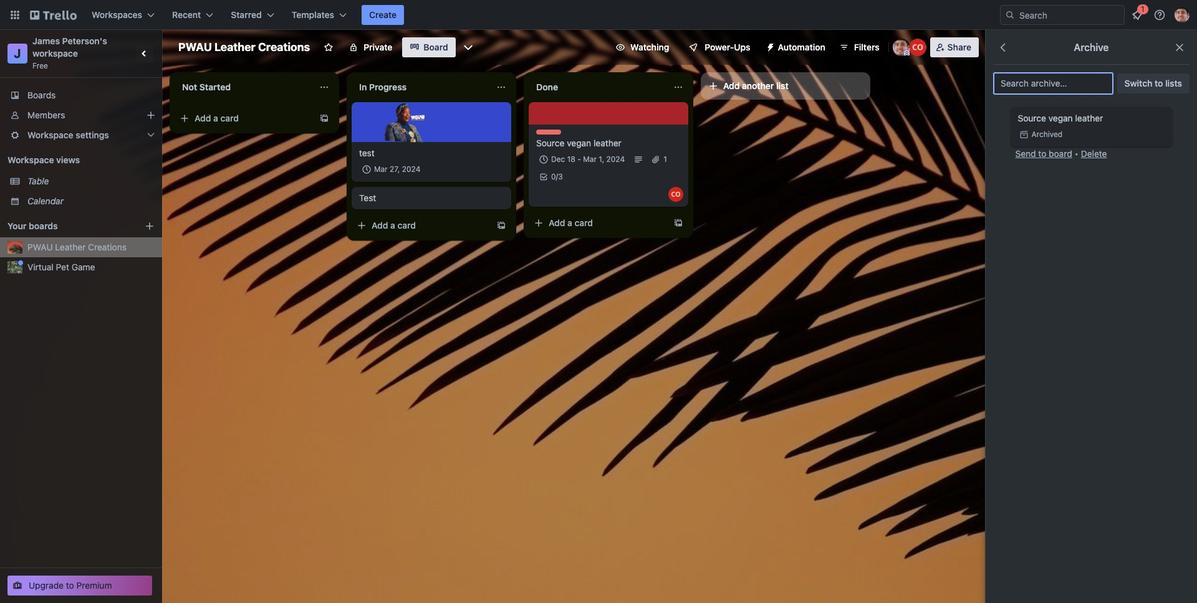 Task type: describe. For each thing, give the bounding box(es) containing it.
james peterson's workspace link
[[32, 36, 109, 59]]

Not Started text field
[[175, 77, 312, 97]]

vegan inside sourcing source vegan leather
[[567, 138, 592, 148]]

views
[[56, 155, 80, 165]]

3
[[559, 172, 563, 182]]

board
[[424, 42, 448, 52]]

boards
[[29, 221, 58, 231]]

premium
[[76, 581, 112, 591]]

2024 inside option
[[402, 165, 421, 174]]

sourcing
[[537, 130, 569, 139]]

power-ups button
[[680, 37, 758, 57]]

power-
[[705, 42, 735, 52]]

game
[[72, 262, 95, 273]]

Search archive… text field
[[994, 72, 1114, 95]]

test link
[[359, 147, 504, 160]]

switch
[[1125, 78, 1153, 89]]

Board name text field
[[172, 37, 316, 57]]

archive
[[1075, 42, 1110, 53]]

create button
[[362, 5, 404, 25]]

create
[[369, 9, 397, 20]]

add another list
[[724, 80, 789, 91]]

workspace navigation collapse icon image
[[136, 45, 153, 62]]

upgrade
[[29, 581, 64, 591]]

your
[[7, 221, 27, 231]]

star or unstar board image
[[324, 42, 334, 52]]

your boards
[[7, 221, 58, 231]]

card for done
[[575, 218, 593, 228]]

calendar
[[27, 196, 64, 207]]

workspace for workspace views
[[7, 155, 54, 165]]

add a card for done
[[549, 218, 593, 228]]

1 horizontal spatial vegan
[[1049, 113, 1074, 124]]

boards
[[27, 90, 56, 100]]

a for in progress
[[391, 220, 395, 231]]

•
[[1075, 148, 1079, 159]]

calendar link
[[27, 195, 155, 208]]

watching
[[631, 42, 670, 52]]

filters
[[855, 42, 880, 52]]

send
[[1016, 148, 1037, 159]]

create from template… image
[[497, 221, 507, 231]]

peterson's
[[62, 36, 107, 46]]

send to board link
[[1016, 148, 1073, 159]]

customize views image
[[462, 41, 475, 54]]

starred
[[231, 9, 262, 20]]

open information menu image
[[1154, 9, 1167, 21]]

pwau leather creations link
[[27, 241, 155, 254]]

templates button
[[284, 5, 354, 25]]

automation button
[[761, 37, 833, 57]]

to for switch
[[1155, 78, 1164, 89]]

board
[[1049, 148, 1073, 159]]

starred button
[[224, 5, 282, 25]]

0 horizontal spatial james peterson (jamespeterson93) image
[[893, 39, 911, 56]]

workspaces button
[[84, 5, 162, 25]]

power-ups
[[705, 42, 751, 52]]

creations inside text box
[[258, 41, 310, 54]]

not
[[182, 82, 197, 92]]

list
[[777, 80, 789, 91]]

delete
[[1082, 148, 1108, 159]]

Done text field
[[529, 77, 666, 97]]

in progress
[[359, 82, 407, 92]]

a for done
[[568, 218, 573, 228]]

0 horizontal spatial card
[[221, 113, 239, 124]]

1
[[664, 155, 667, 164]]

private
[[364, 42, 393, 52]]

lists
[[1166, 78, 1183, 89]]

upgrade to premium link
[[7, 576, 152, 596]]

/
[[556, 172, 559, 182]]

0 vertical spatial source
[[1019, 113, 1047, 124]]

switch to lists
[[1125, 78, 1183, 89]]

0 horizontal spatial a
[[213, 113, 218, 124]]

back to home image
[[30, 5, 77, 25]]

virtual pet game
[[27, 262, 95, 273]]

0 horizontal spatial add a card button
[[175, 109, 314, 129]]

watching button
[[608, 37, 677, 57]]

add a card for in progress
[[372, 220, 416, 231]]

1 notification image
[[1131, 7, 1146, 22]]

j link
[[7, 44, 27, 64]]

0 horizontal spatial create from template… image
[[319, 114, 329, 124]]

0 vertical spatial leather
[[1076, 113, 1104, 124]]

progress
[[369, 82, 407, 92]]

virtual pet game link
[[27, 261, 155, 274]]

1 vertical spatial creations
[[88, 242, 127, 253]]

james peterson's workspace free
[[32, 36, 109, 71]]

members link
[[0, 105, 162, 125]]

card for in progress
[[398, 220, 416, 231]]

workspaces
[[92, 9, 142, 20]]

to for send
[[1039, 148, 1047, 159]]

Dec 18 - Mar 1, 2024 checkbox
[[537, 152, 629, 167]]

0 horizontal spatial add a card
[[195, 113, 239, 124]]

board link
[[403, 37, 456, 57]]

christina overa (christinaovera) image
[[669, 187, 684, 202]]

share
[[948, 42, 972, 52]]

27,
[[390, 165, 400, 174]]

-
[[578, 155, 581, 164]]

in
[[359, 82, 367, 92]]

pet
[[56, 262, 69, 273]]

not started
[[182, 82, 231, 92]]

workspace settings
[[27, 130, 109, 140]]



Task type: vqa. For each thing, say whether or not it's contained in the screenshot.
Button
no



Task type: locate. For each thing, give the bounding box(es) containing it.
0 vertical spatial to
[[1155, 78, 1164, 89]]

mar inside "dec 18 - mar 1, 2024" option
[[584, 155, 597, 164]]

add down test
[[372, 220, 388, 231]]

dec
[[552, 155, 565, 164]]

0
[[552, 172, 556, 182]]

vegan up archived
[[1049, 113, 1074, 124]]

add another list button
[[701, 72, 871, 100]]

add left another
[[724, 80, 740, 91]]

pwau up virtual
[[27, 242, 53, 253]]

1 vertical spatial 2024
[[402, 165, 421, 174]]

recent
[[172, 9, 201, 20]]

0 horizontal spatial vegan
[[567, 138, 592, 148]]

1 vertical spatial source
[[537, 138, 565, 148]]

color: bold red, title: "sourcing" element
[[537, 130, 569, 139]]

another
[[743, 80, 775, 91]]

1 horizontal spatial card
[[398, 220, 416, 231]]

leather inside sourcing source vegan leather
[[594, 138, 622, 148]]

leather down starred
[[215, 41, 256, 54]]

pwau down recent popup button
[[178, 41, 212, 54]]

workspace up table on the left top of page
[[7, 155, 54, 165]]

primary element
[[0, 0, 1198, 30]]

add a card button down test link
[[352, 216, 492, 236]]

source vegan leather
[[1019, 113, 1104, 124]]

2 horizontal spatial to
[[1155, 78, 1164, 89]]

0 horizontal spatial leather
[[594, 138, 622, 148]]

virtual
[[27, 262, 54, 273]]

add a card down test
[[372, 220, 416, 231]]

1 vertical spatial leather
[[55, 242, 86, 253]]

0 / 3
[[552, 172, 563, 182]]

add a card button for done
[[529, 213, 669, 233]]

1 horizontal spatial source
[[1019, 113, 1047, 124]]

2024 right 1, at the right top of the page
[[607, 155, 625, 164]]

delete link
[[1082, 148, 1108, 159]]

0 horizontal spatial mar
[[374, 165, 388, 174]]

search image
[[1006, 10, 1016, 20]]

vegan up -
[[567, 138, 592, 148]]

templates
[[292, 9, 334, 20]]

settings
[[76, 130, 109, 140]]

0 horizontal spatial source
[[537, 138, 565, 148]]

boards link
[[0, 85, 162, 105]]

james
[[32, 36, 60, 46]]

1 vertical spatial workspace
[[7, 155, 54, 165]]

pwau inside text box
[[178, 41, 212, 54]]

add a card down started
[[195, 113, 239, 124]]

add
[[724, 80, 740, 91], [195, 113, 211, 124], [549, 218, 566, 228], [372, 220, 388, 231]]

private button
[[341, 37, 400, 57]]

james peterson (jamespeterson93) image
[[1175, 7, 1190, 22], [893, 39, 911, 56]]

0 vertical spatial pwau
[[178, 41, 212, 54]]

leather inside text box
[[215, 41, 256, 54]]

1 horizontal spatial james peterson (jamespeterson93) image
[[1175, 7, 1190, 22]]

filters button
[[836, 37, 884, 57]]

1 horizontal spatial add a card button
[[352, 216, 492, 236]]

table link
[[27, 175, 155, 188]]

to for upgrade
[[66, 581, 74, 591]]

1 horizontal spatial add a card
[[372, 220, 416, 231]]

share button
[[931, 37, 980, 57]]

add inside button
[[724, 80, 740, 91]]

0 horizontal spatial leather
[[55, 242, 86, 253]]

mar left "27,"
[[374, 165, 388, 174]]

0 vertical spatial creations
[[258, 41, 310, 54]]

leather up 1, at the right top of the page
[[594, 138, 622, 148]]

dec 18 - mar 1, 2024
[[552, 155, 625, 164]]

1 vertical spatial to
[[1039, 148, 1047, 159]]

https://media2.giphy.com/media/vhqa3tryiebmkd5qih/100w.gif?cid=ad960664tuux3ictzc2l4kkstlpkpgfee3kg7e05hcw8694d&ep=v1_stickers_search&rid=100w.gif&ct=s image
[[384, 101, 427, 144]]

source inside sourcing source vegan leather
[[537, 138, 565, 148]]

leather
[[215, 41, 256, 54], [55, 242, 86, 253]]

0 horizontal spatial pwau leather creations
[[27, 242, 127, 253]]

test
[[359, 148, 375, 158]]

archived
[[1032, 130, 1063, 139]]

creations
[[258, 41, 310, 54], [88, 242, 127, 253]]

add down not started
[[195, 113, 211, 124]]

a
[[213, 113, 218, 124], [568, 218, 573, 228], [391, 220, 395, 231]]

0 vertical spatial workspace
[[27, 130, 73, 140]]

sm image
[[761, 37, 778, 55]]

add for the leftmost create from template… image
[[195, 113, 211, 124]]

mar right -
[[584, 155, 597, 164]]

creations down templates
[[258, 41, 310, 54]]

ups
[[735, 42, 751, 52]]

pwau leather creations up game
[[27, 242, 127, 253]]

1 vertical spatial pwau
[[27, 242, 53, 253]]

1 horizontal spatial 2024
[[607, 155, 625, 164]]

started
[[200, 82, 231, 92]]

add a card button down "3"
[[529, 213, 669, 233]]

to left lists
[[1155, 78, 1164, 89]]

add a card down "3"
[[549, 218, 593, 228]]

mar
[[584, 155, 597, 164], [374, 165, 388, 174]]

workspace views
[[7, 155, 80, 165]]

0 vertical spatial pwau leather creations
[[178, 41, 310, 54]]

2024 inside option
[[607, 155, 625, 164]]

1 horizontal spatial leather
[[1076, 113, 1104, 124]]

test link
[[359, 192, 504, 205]]

1 horizontal spatial create from template… image
[[674, 218, 684, 228]]

recent button
[[165, 5, 221, 25]]

leather up the delete link
[[1076, 113, 1104, 124]]

james peterson (jamespeterson93) image right 'filters'
[[893, 39, 911, 56]]

1 vertical spatial pwau leather creations
[[27, 242, 127, 253]]

pwau
[[178, 41, 212, 54], [27, 242, 53, 253]]

christina overa (christinaovera) image
[[909, 39, 927, 56]]

1 vertical spatial create from template… image
[[674, 218, 684, 228]]

sm image
[[1019, 129, 1031, 141]]

1 vertical spatial vegan
[[567, 138, 592, 148]]

done
[[537, 82, 558, 92]]

1 horizontal spatial creations
[[258, 41, 310, 54]]

1 horizontal spatial mar
[[584, 155, 597, 164]]

0 vertical spatial mar
[[584, 155, 597, 164]]

add board image
[[145, 221, 155, 231]]

leather down your boards with 2 items element
[[55, 242, 86, 253]]

send to board • delete
[[1016, 148, 1108, 159]]

j
[[14, 46, 21, 61]]

18
[[568, 155, 576, 164]]

0 vertical spatial vegan
[[1049, 113, 1074, 124]]

workspace
[[32, 48, 78, 59]]

james peterson (jamespeterson93) image right open information menu "image"
[[1175, 7, 1190, 22]]

card
[[221, 113, 239, 124], [575, 218, 593, 228], [398, 220, 416, 231]]

create from template… image
[[319, 114, 329, 124], [674, 218, 684, 228]]

0 vertical spatial 2024
[[607, 155, 625, 164]]

add for create from template… image to the right
[[549, 218, 566, 228]]

0 vertical spatial james peterson (jamespeterson93) image
[[1175, 7, 1190, 22]]

1 horizontal spatial pwau
[[178, 41, 212, 54]]

1 vertical spatial leather
[[594, 138, 622, 148]]

1 vertical spatial mar
[[374, 165, 388, 174]]

to right the upgrade
[[66, 581, 74, 591]]

source up the "dec"
[[537, 138, 565, 148]]

2024 right "27,"
[[402, 165, 421, 174]]

2 horizontal spatial add a card button
[[529, 213, 669, 233]]

1 horizontal spatial a
[[391, 220, 395, 231]]

In Progress text field
[[352, 77, 489, 97]]

source up sm icon
[[1019, 113, 1047, 124]]

Mar 27, 2024 checkbox
[[359, 162, 424, 177]]

leather
[[1076, 113, 1104, 124], [594, 138, 622, 148]]

creations up 'virtual pet game' 'link'
[[88, 242, 127, 253]]

pwau leather creations inside text box
[[178, 41, 310, 54]]

mar inside mar 27, 2024 option
[[374, 165, 388, 174]]

to
[[1155, 78, 1164, 89], [1039, 148, 1047, 159], [66, 581, 74, 591]]

0 vertical spatial leather
[[215, 41, 256, 54]]

1 horizontal spatial to
[[1039, 148, 1047, 159]]

automation
[[778, 42, 826, 52]]

add a card
[[195, 113, 239, 124], [549, 218, 593, 228], [372, 220, 416, 231]]

pwau leather creations down starred
[[178, 41, 310, 54]]

your boards with 2 items element
[[7, 219, 126, 234]]

to right send
[[1039, 148, 1047, 159]]

workspace settings button
[[0, 125, 162, 145]]

0 horizontal spatial to
[[66, 581, 74, 591]]

sourcing source vegan leather
[[537, 130, 622, 148]]

2024
[[607, 155, 625, 164], [402, 165, 421, 174]]

vegan
[[1049, 113, 1074, 124], [567, 138, 592, 148]]

workspace inside popup button
[[27, 130, 73, 140]]

add down 0 / 3
[[549, 218, 566, 228]]

1 vertical spatial james peterson (jamespeterson93) image
[[893, 39, 911, 56]]

test
[[359, 193, 376, 203]]

0 horizontal spatial 2024
[[402, 165, 421, 174]]

members
[[27, 110, 65, 120]]

upgrade to premium
[[29, 581, 112, 591]]

free
[[32, 61, 48, 71]]

1,
[[599, 155, 605, 164]]

mar 27, 2024
[[374, 165, 421, 174]]

switch to lists link
[[1118, 74, 1190, 94]]

add a card button down not started text field
[[175, 109, 314, 129]]

pwau leather creations
[[178, 41, 310, 54], [27, 242, 127, 253]]

0 horizontal spatial creations
[[88, 242, 127, 253]]

2 horizontal spatial a
[[568, 218, 573, 228]]

2 vertical spatial to
[[66, 581, 74, 591]]

source vegan leather link
[[537, 137, 681, 150]]

0 vertical spatial create from template… image
[[319, 114, 329, 124]]

table
[[27, 176, 49, 187]]

0 horizontal spatial pwau
[[27, 242, 53, 253]]

add a card button for in progress
[[352, 216, 492, 236]]

1 horizontal spatial pwau leather creations
[[178, 41, 310, 54]]

2 horizontal spatial card
[[575, 218, 593, 228]]

2 horizontal spatial add a card
[[549, 218, 593, 228]]

workspace for workspace settings
[[27, 130, 73, 140]]

workspace down members
[[27, 130, 73, 140]]

this member is an admin of this board. image
[[904, 51, 910, 56]]

Search field
[[1016, 6, 1125, 24]]

add for create from template… icon
[[372, 220, 388, 231]]

1 horizontal spatial leather
[[215, 41, 256, 54]]



